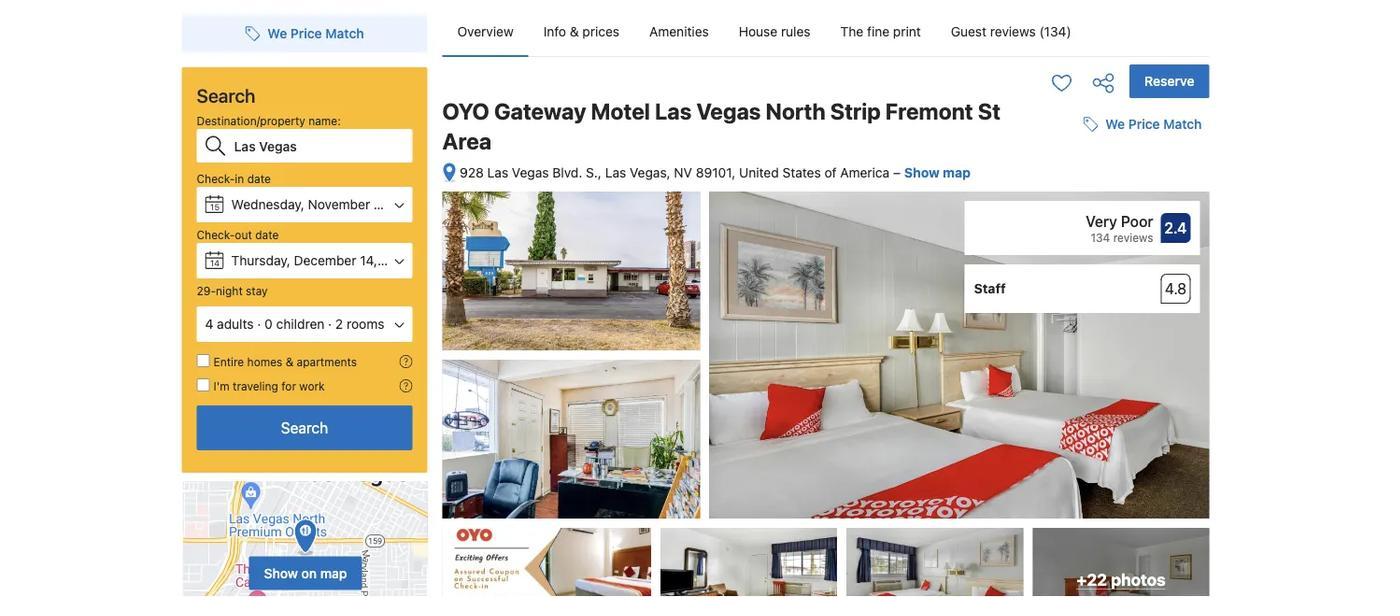 Task type: describe. For each thing, give the bounding box(es) containing it.
2
[[336, 316, 343, 332]]

work
[[299, 380, 325, 393]]

on
[[302, 566, 317, 581]]

reserve
[[1145, 73, 1195, 89]]

check-out date
[[197, 228, 279, 241]]

0
[[265, 316, 273, 332]]

15
[[210, 202, 220, 212]]

check-in date
[[197, 172, 271, 185]]

guest
[[951, 24, 987, 39]]

entire
[[214, 355, 244, 368]]

destination/property name:
[[197, 114, 341, 127]]

2 · from the left
[[328, 316, 332, 332]]

area
[[443, 128, 492, 154]]

vegas,
[[630, 165, 671, 180]]

out
[[235, 228, 252, 241]]

house rules
[[739, 24, 811, 39]]

4 adults · 0 children · 2 rooms button
[[197, 307, 413, 342]]

las inside oyo gateway motel las vegas north strip fremont st area
[[655, 98, 692, 124]]

st
[[978, 98, 1001, 124]]

wednesday, november 15, 2023
[[231, 197, 426, 212]]

4.8
[[1166, 280, 1187, 298]]

1 horizontal spatial map
[[943, 165, 971, 180]]

i'm
[[214, 380, 230, 393]]

4 adults · 0 children · 2 rooms
[[205, 316, 385, 332]]

in
[[235, 172, 244, 185]]

–
[[894, 165, 901, 180]]

1 vertical spatial we
[[1106, 117, 1126, 132]]

+22 photos
[[1077, 570, 1166, 589]]

of
[[825, 165, 837, 180]]

i'm traveling for work
[[214, 380, 325, 393]]

house rules link
[[724, 7, 826, 56]]

print
[[894, 24, 921, 39]]

prices
[[583, 24, 620, 39]]

info & prices link
[[529, 7, 635, 56]]

oyo gateway motel las vegas north strip fremont st area
[[443, 98, 1001, 154]]

info & prices
[[544, 24, 620, 39]]

scored 2.4 element
[[1161, 213, 1191, 243]]

traveling
[[233, 380, 278, 393]]

15,
[[374, 197, 391, 212]]

house
[[739, 24, 778, 39]]

staff
[[975, 281, 1007, 296]]

date for check-out date
[[255, 228, 279, 241]]

928 las vegas blvd. s., las vegas, nv 89101, united states of america – show map
[[460, 165, 971, 180]]

& inside 'link'
[[570, 24, 579, 39]]

overview link
[[443, 7, 529, 56]]

guest reviews (134) link
[[936, 7, 1087, 56]]

29-night stay
[[197, 284, 268, 297]]

price inside search section
[[291, 26, 322, 41]]

4
[[205, 316, 213, 332]]

0 horizontal spatial reviews
[[991, 24, 1036, 39]]

apartments
[[297, 355, 357, 368]]

1 horizontal spatial we price match button
[[1076, 108, 1210, 141]]

Where are you going? field
[[227, 129, 413, 163]]

134
[[1091, 231, 1111, 244]]

oyo
[[443, 98, 490, 124]]

we price match button inside search section
[[238, 17, 372, 50]]

14
[[210, 258, 220, 268]]

homes
[[247, 355, 283, 368]]

name:
[[309, 114, 341, 127]]

1 horizontal spatial show
[[905, 165, 940, 180]]

s.,
[[586, 165, 602, 180]]

night
[[216, 284, 243, 297]]

overview
[[458, 24, 514, 39]]

poor
[[1122, 213, 1154, 231]]

click to open map view image
[[443, 162, 457, 184]]

united
[[740, 165, 779, 180]]

2023 for thursday, december 14, 2023
[[381, 253, 413, 268]]

reviews inside very poor 134 reviews
[[1114, 231, 1154, 244]]

1 vertical spatial price
[[1129, 117, 1161, 132]]

info
[[544, 24, 567, 39]]

928
[[460, 165, 484, 180]]

entire homes & apartments
[[214, 355, 357, 368]]

stay
[[246, 284, 268, 297]]

very
[[1086, 213, 1118, 231]]

guest reviews (134)
[[951, 24, 1072, 39]]

0 horizontal spatial las
[[488, 165, 509, 180]]

strip
[[831, 98, 881, 124]]

check- for out
[[197, 228, 235, 241]]

reserve button
[[1130, 65, 1210, 98]]

fremont
[[886, 98, 974, 124]]

blvd.
[[553, 165, 583, 180]]



Task type: locate. For each thing, give the bounding box(es) containing it.
1 horizontal spatial we
[[1106, 117, 1126, 132]]

photos
[[1112, 570, 1166, 589]]

2023 for wednesday, november 15, 2023
[[395, 197, 426, 212]]

2 check- from the top
[[197, 228, 235, 241]]

0 vertical spatial we price match
[[268, 26, 364, 41]]

vegas left 'blvd.'
[[512, 165, 549, 180]]

show left on
[[264, 566, 298, 581]]

vegas inside oyo gateway motel las vegas north strip fremont st area
[[697, 98, 761, 124]]

1 check- from the top
[[197, 172, 235, 185]]

we price match button
[[238, 17, 372, 50], [1076, 108, 1210, 141]]

2023
[[395, 197, 426, 212], [381, 253, 413, 268]]

0 vertical spatial date
[[247, 172, 271, 185]]

gateway
[[494, 98, 587, 124]]

we price match inside search section
[[268, 26, 364, 41]]

+22
[[1077, 570, 1108, 589]]

1 horizontal spatial vegas
[[697, 98, 761, 124]]

· left 2
[[328, 316, 332, 332]]

match inside search section
[[326, 26, 364, 41]]

date
[[247, 172, 271, 185], [255, 228, 279, 241]]

(134)
[[1040, 24, 1072, 39]]

2 horizontal spatial las
[[655, 98, 692, 124]]

1 vertical spatial reviews
[[1114, 231, 1154, 244]]

we
[[268, 26, 287, 41], [1106, 117, 1126, 132]]

reviews left (134)
[[991, 24, 1036, 39]]

we price match
[[268, 26, 364, 41], [1106, 117, 1203, 132]]

states
[[783, 165, 821, 180]]

1 vertical spatial we price match
[[1106, 117, 1203, 132]]

map
[[943, 165, 971, 180], [320, 566, 347, 581]]

& inside search section
[[286, 355, 294, 368]]

0 vertical spatial we
[[268, 26, 287, 41]]

reviews
[[991, 24, 1036, 39], [1114, 231, 1154, 244]]

0 horizontal spatial &
[[286, 355, 294, 368]]

1 horizontal spatial price
[[1129, 117, 1161, 132]]

check- for in
[[197, 172, 235, 185]]

america
[[841, 165, 890, 180]]

match down reserve button
[[1164, 117, 1203, 132]]

0 horizontal spatial ·
[[257, 316, 261, 332]]

show
[[905, 165, 940, 180], [264, 566, 298, 581]]

search section
[[174, 0, 435, 597]]

0 vertical spatial reviews
[[991, 24, 1036, 39]]

1 vertical spatial &
[[286, 355, 294, 368]]

the fine print link
[[826, 7, 936, 56]]

search down "work" in the bottom left of the page
[[281, 419, 328, 437]]

we price match for the rightmost we price match dropdown button
[[1106, 117, 1203, 132]]

show inside search section
[[264, 566, 298, 581]]

amenities link
[[635, 7, 724, 56]]

match up name:
[[326, 26, 364, 41]]

map inside search section
[[320, 566, 347, 581]]

motel
[[591, 98, 650, 124]]

& right info
[[570, 24, 579, 39]]

· left 0
[[257, 316, 261, 332]]

rated very poor element
[[975, 210, 1154, 233]]

29-
[[197, 284, 216, 297]]

0 vertical spatial we price match button
[[238, 17, 372, 50]]

rooms
[[347, 316, 385, 332]]

amenities
[[650, 24, 709, 39]]

14,
[[360, 253, 378, 268]]

0 horizontal spatial we
[[268, 26, 287, 41]]

0 vertical spatial search
[[197, 84, 256, 106]]

show on map
[[264, 566, 347, 581]]

show map button
[[905, 165, 971, 180]]

we price match up name:
[[268, 26, 364, 41]]

0 horizontal spatial map
[[320, 566, 347, 581]]

0 horizontal spatial search
[[197, 84, 256, 106]]

0 vertical spatial check-
[[197, 172, 235, 185]]

1 vertical spatial show
[[264, 566, 298, 581]]

1 horizontal spatial search
[[281, 419, 328, 437]]

thursday,
[[231, 253, 290, 268]]

·
[[257, 316, 261, 332], [328, 316, 332, 332]]

price up name:
[[291, 26, 322, 41]]

map right on
[[320, 566, 347, 581]]

2.4
[[1165, 219, 1188, 237]]

for
[[282, 380, 296, 393]]

1 vertical spatial date
[[255, 228, 279, 241]]

0 horizontal spatial vegas
[[512, 165, 549, 180]]

north
[[766, 98, 826, 124]]

0 vertical spatial &
[[570, 24, 579, 39]]

children
[[276, 316, 325, 332]]

reviews down poor
[[1114, 231, 1154, 244]]

the
[[841, 24, 864, 39]]

0 vertical spatial vegas
[[697, 98, 761, 124]]

we price match button up name:
[[238, 17, 372, 50]]

fine
[[868, 24, 890, 39]]

november
[[308, 197, 370, 212]]

search
[[197, 84, 256, 106], [281, 419, 328, 437]]

we price match for we price match dropdown button within search section
[[268, 26, 364, 41]]

1 horizontal spatial we price match
[[1106, 117, 1203, 132]]

1 vertical spatial vegas
[[512, 165, 549, 180]]

very poor 134 reviews
[[1086, 213, 1154, 244]]

date right in in the left of the page
[[247, 172, 271, 185]]

0 horizontal spatial price
[[291, 26, 322, 41]]

vegas
[[697, 98, 761, 124], [512, 165, 549, 180]]

1 vertical spatial check-
[[197, 228, 235, 241]]

nv
[[674, 165, 693, 180]]

show on map button
[[182, 480, 430, 597], [249, 557, 362, 590]]

price down reserve button
[[1129, 117, 1161, 132]]

the fine print
[[841, 24, 921, 39]]

wednesday,
[[231, 197, 304, 212]]

destination/property
[[197, 114, 306, 127]]

0 vertical spatial 2023
[[395, 197, 426, 212]]

0 horizontal spatial match
[[326, 26, 364, 41]]

check- up 15
[[197, 172, 235, 185]]

1 vertical spatial 2023
[[381, 253, 413, 268]]

thursday, december 14, 2023
[[231, 253, 413, 268]]

1 horizontal spatial las
[[605, 165, 627, 180]]

show right the –
[[905, 165, 940, 180]]

scored 4.8 element
[[1161, 274, 1191, 304]]

1 vertical spatial match
[[1164, 117, 1203, 132]]

search inside 'button'
[[281, 419, 328, 437]]

1 horizontal spatial match
[[1164, 117, 1203, 132]]

search up destination/property
[[197, 84, 256, 106]]

we'll show you stays where you can have the entire place to yourself image
[[400, 355, 413, 368], [400, 355, 413, 368]]

2023 right 14,
[[381, 253, 413, 268]]

0 vertical spatial show
[[905, 165, 940, 180]]

rules
[[781, 24, 811, 39]]

1 horizontal spatial ·
[[328, 316, 332, 332]]

2023 right the 15,
[[395, 197, 426, 212]]

check- down 15
[[197, 228, 235, 241]]

price
[[291, 26, 322, 41], [1129, 117, 1161, 132]]

match
[[326, 26, 364, 41], [1164, 117, 1203, 132]]

we inside search section
[[268, 26, 287, 41]]

0 vertical spatial price
[[291, 26, 322, 41]]

map right the –
[[943, 165, 971, 180]]

las right s.,
[[605, 165, 627, 180]]

december
[[294, 253, 357, 268]]

we price match button down reserve button
[[1076, 108, 1210, 141]]

+22 photos link
[[1033, 528, 1210, 597]]

0 horizontal spatial show
[[264, 566, 298, 581]]

89101,
[[696, 165, 736, 180]]

0 horizontal spatial we price match button
[[238, 17, 372, 50]]

las right 928
[[488, 165, 509, 180]]

adults
[[217, 316, 254, 332]]

0 vertical spatial map
[[943, 165, 971, 180]]

0 horizontal spatial we price match
[[268, 26, 364, 41]]

vegas up 89101,
[[697, 98, 761, 124]]

0 vertical spatial match
[[326, 26, 364, 41]]

if you select this option, we'll show you popular business travel features like breakfast, wifi and free parking. image
[[400, 380, 413, 393], [400, 380, 413, 393]]

check-
[[197, 172, 235, 185], [197, 228, 235, 241]]

1 vertical spatial search
[[281, 419, 328, 437]]

we price match down reserve button
[[1106, 117, 1203, 132]]

1 · from the left
[[257, 316, 261, 332]]

las right motel
[[655, 98, 692, 124]]

&
[[570, 24, 579, 39], [286, 355, 294, 368]]

1 vertical spatial map
[[320, 566, 347, 581]]

1 horizontal spatial &
[[570, 24, 579, 39]]

date for check-in date
[[247, 172, 271, 185]]

1 horizontal spatial reviews
[[1114, 231, 1154, 244]]

& up the for
[[286, 355, 294, 368]]

search button
[[197, 406, 413, 451]]

date right out
[[255, 228, 279, 241]]

1 vertical spatial we price match button
[[1076, 108, 1210, 141]]



Task type: vqa. For each thing, say whether or not it's contained in the screenshot.
the right 'PRICE'
yes



